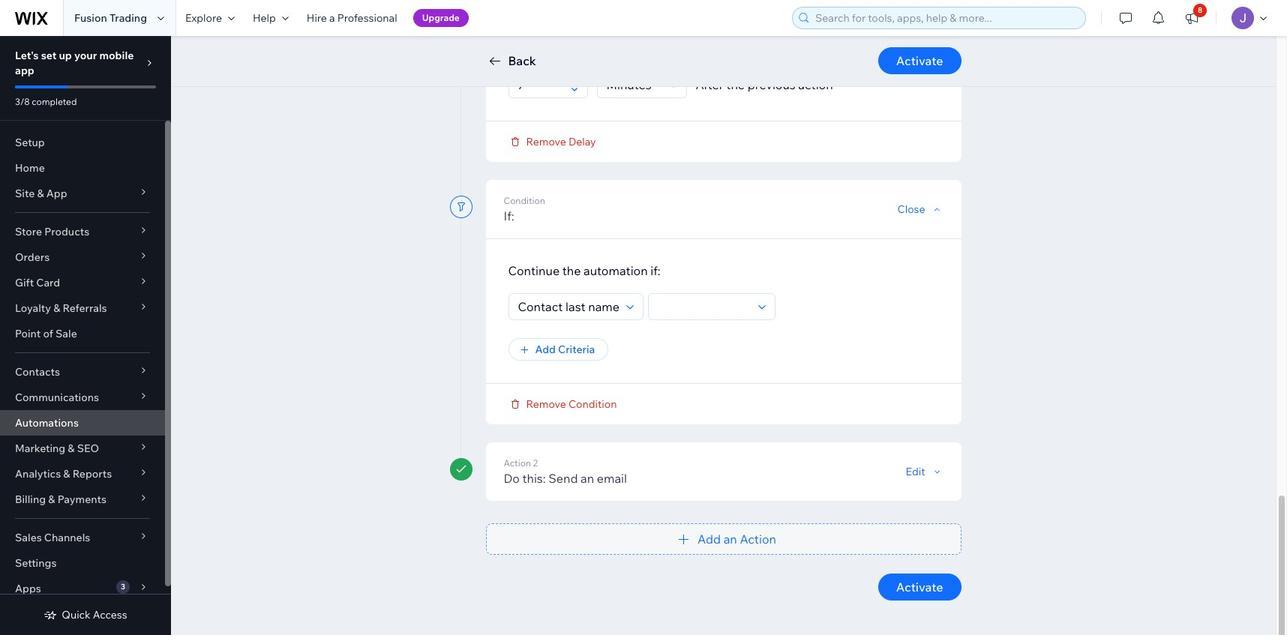 Task type: vqa. For each thing, say whether or not it's contained in the screenshot.
"After the previous action"
yes



Task type: locate. For each thing, give the bounding box(es) containing it.
1 horizontal spatial the
[[649, 41, 668, 56]]

1 horizontal spatial add
[[698, 532, 721, 547]]

0 vertical spatial activate button
[[878, 47, 961, 74]]

0 horizontal spatial condition
[[504, 195, 545, 206]]

action up after the previous action
[[724, 41, 759, 56]]

site & app button
[[0, 181, 165, 206]]

& right loyalty
[[53, 302, 60, 315]]

0 horizontal spatial an
[[581, 471, 594, 486]]

action inside action 2 do this: send an email
[[504, 457, 531, 468]]

sale
[[56, 327, 77, 341]]

up
[[59, 49, 72, 62]]

upgrade button
[[413, 9, 469, 27]]

1 vertical spatial add
[[698, 532, 721, 547]]

upgrade
[[422, 12, 460, 23]]

continue
[[508, 263, 560, 278]]

1 vertical spatial action
[[740, 532, 776, 547]]

2 activate button from the top
[[878, 574, 961, 601]]

billing & payments button
[[0, 487, 165, 512]]

2 remove from the top
[[526, 397, 566, 411]]

the right perform at the top of page
[[649, 41, 668, 56]]

0 vertical spatial action
[[724, 41, 759, 56]]

orders
[[15, 251, 50, 264]]

loyalty & referrals button
[[0, 296, 165, 321]]

3
[[121, 582, 125, 592]]

communications
[[15, 391, 99, 404]]

analytics & reports button
[[0, 461, 165, 487]]

if:
[[651, 263, 661, 278]]

1 vertical spatial action
[[798, 77, 833, 92]]

action
[[504, 457, 531, 468], [740, 532, 776, 547]]

analytics
[[15, 467, 61, 481]]

1 remove from the top
[[526, 135, 566, 148]]

gift
[[15, 276, 34, 290]]

remove condition
[[526, 397, 617, 411]]

referrals
[[63, 302, 107, 315]]

0 vertical spatial the
[[649, 41, 668, 56]]

1 vertical spatial activate button
[[878, 574, 961, 601]]

send
[[549, 471, 578, 486]]

1 activate from the top
[[896, 53, 943, 68]]

0 horizontal spatial action
[[724, 41, 759, 56]]

0 vertical spatial add
[[535, 342, 556, 356]]

1 vertical spatial condition
[[569, 397, 617, 411]]

0 horizontal spatial action
[[504, 457, 531, 468]]

activate button
[[878, 47, 961, 74], [878, 574, 961, 601]]

sales channels button
[[0, 525, 165, 551]]

0 vertical spatial action
[[504, 457, 531, 468]]

point
[[15, 327, 41, 341]]

0 horizontal spatial add
[[535, 342, 556, 356]]

access
[[93, 608, 127, 622]]

0 vertical spatial remove
[[526, 135, 566, 148]]

an
[[581, 471, 594, 486], [724, 532, 737, 547]]

condition up the if:
[[504, 195, 545, 206]]

after the previous action
[[696, 77, 833, 92]]

marketing & seo button
[[0, 436, 165, 461]]

2
[[533, 457, 538, 468]]

billing & payments
[[15, 493, 106, 506]]

condition down criteria
[[569, 397, 617, 411]]

remove down add criteria button
[[526, 397, 566, 411]]

& for analytics
[[63, 467, 70, 481]]

app
[[46, 187, 67, 200]]

activate
[[896, 53, 943, 68], [896, 580, 943, 595]]

store
[[15, 225, 42, 239]]

remove
[[526, 135, 566, 148], [526, 397, 566, 411]]

marketing & seo
[[15, 442, 99, 455]]

do
[[504, 471, 520, 486]]

delay
[[569, 135, 596, 148]]

remove delay button
[[508, 135, 596, 148]]

2 horizontal spatial the
[[726, 77, 745, 92]]

1 vertical spatial activate
[[896, 580, 943, 595]]

& right the site
[[37, 187, 44, 200]]

2 activate from the top
[[896, 580, 943, 595]]

1 horizontal spatial an
[[724, 532, 737, 547]]

condition if:
[[504, 195, 545, 223]]

edit button
[[906, 465, 943, 478]]

0 vertical spatial condition
[[504, 195, 545, 206]]

& left reports
[[63, 467, 70, 481]]

home
[[15, 161, 45, 175]]

add an action
[[698, 532, 776, 547]]

1 horizontal spatial action
[[798, 77, 833, 92]]

payments
[[57, 493, 106, 506]]

None field
[[602, 72, 665, 97], [653, 294, 754, 319], [602, 72, 665, 97], [653, 294, 754, 319]]

following
[[671, 41, 722, 56]]

settings
[[15, 557, 57, 570]]

email
[[597, 471, 627, 486]]

remove left the delay
[[526, 135, 566, 148]]

2 vertical spatial the
[[562, 263, 581, 278]]

0 vertical spatial an
[[581, 471, 594, 486]]

add criteria button
[[508, 338, 609, 360]]

& left seo
[[68, 442, 75, 455]]

setup link
[[0, 130, 165, 155]]

1 horizontal spatial action
[[740, 532, 776, 547]]

contacts button
[[0, 359, 165, 385]]

action right previous
[[798, 77, 833, 92]]

help button
[[244, 0, 298, 36]]

store products button
[[0, 219, 165, 245]]

the
[[649, 41, 668, 56], [726, 77, 745, 92], [562, 263, 581, 278]]

to
[[587, 41, 598, 56]]

fusion
[[74, 11, 107, 25]]

&
[[37, 187, 44, 200], [53, 302, 60, 315], [68, 442, 75, 455], [63, 467, 70, 481], [48, 493, 55, 506]]

when
[[554, 41, 584, 56]]

the up select criteria "field"
[[562, 263, 581, 278]]

1 vertical spatial remove
[[526, 397, 566, 411]]

None number field
[[513, 72, 566, 97]]

a
[[329, 11, 335, 25]]

add for add an action
[[698, 532, 721, 547]]

& for site
[[37, 187, 44, 200]]

& right billing
[[48, 493, 55, 506]]

products
[[44, 225, 89, 239]]

1 vertical spatial an
[[724, 532, 737, 547]]

0 horizontal spatial the
[[562, 263, 581, 278]]

fusion trading
[[74, 11, 147, 25]]

1 vertical spatial the
[[726, 77, 745, 92]]

setup
[[15, 136, 45, 149]]

0 vertical spatial activate
[[896, 53, 943, 68]]

mobile
[[99, 49, 134, 62]]

back button
[[486, 52, 536, 70]]

the right after
[[726, 77, 745, 92]]

explore
[[185, 11, 222, 25]]

action inside button
[[740, 532, 776, 547]]



Task type: describe. For each thing, give the bounding box(es) containing it.
hire a professional
[[307, 11, 397, 25]]

3/8 completed
[[15, 96, 77, 107]]

an inside button
[[724, 532, 737, 547]]

quick
[[62, 608, 91, 622]]

action 2 do this: send an email
[[504, 457, 627, 486]]

let's
[[15, 49, 39, 62]]

an inside action 2 do this: send an email
[[581, 471, 594, 486]]

billing
[[15, 493, 46, 506]]

seo
[[77, 442, 99, 455]]

add an action button
[[486, 523, 961, 555]]

quick access button
[[44, 608, 127, 622]]

site
[[15, 187, 35, 200]]

close
[[898, 202, 925, 216]]

settings link
[[0, 551, 165, 576]]

8 button
[[1176, 0, 1209, 36]]

& for loyalty
[[53, 302, 60, 315]]

if:
[[504, 208, 514, 223]]

home link
[[0, 155, 165, 181]]

edit
[[906, 465, 925, 478]]

automation
[[584, 263, 648, 278]]

& for billing
[[48, 493, 55, 506]]

close button
[[898, 202, 943, 216]]

remove for continue
[[526, 397, 566, 411]]

card
[[36, 276, 60, 290]]

after
[[696, 77, 724, 92]]

3/8
[[15, 96, 30, 107]]

site & app
[[15, 187, 67, 200]]

loyalty
[[15, 302, 51, 315]]

point of sale link
[[0, 321, 165, 347]]

marketing
[[15, 442, 65, 455]]

& for marketing
[[68, 442, 75, 455]]

set
[[41, 49, 57, 62]]

of
[[43, 327, 53, 341]]

apps
[[15, 582, 41, 596]]

the for continue the automation if:
[[562, 263, 581, 278]]

remove for choose
[[526, 135, 566, 148]]

Select criteria field
[[513, 294, 622, 319]]

completed
[[32, 96, 77, 107]]

reports
[[73, 467, 112, 481]]

sales channels
[[15, 531, 90, 545]]

sidebar element
[[0, 36, 171, 635]]

remove condition button
[[508, 397, 617, 411]]

hire
[[307, 11, 327, 25]]

automations
[[15, 416, 79, 430]]

help
[[253, 11, 276, 25]]

add for add criteria
[[535, 342, 556, 356]]

1 activate button from the top
[[878, 47, 961, 74]]

point of sale
[[15, 327, 77, 341]]

trading
[[109, 11, 147, 25]]

app
[[15, 64, 34, 77]]

continue the automation if:
[[508, 263, 661, 278]]

your
[[74, 49, 97, 62]]

gift card button
[[0, 270, 165, 296]]

analytics & reports
[[15, 467, 112, 481]]

choose when to perform the following action
[[508, 41, 759, 56]]

back
[[508, 53, 536, 68]]

the for after the previous action
[[726, 77, 745, 92]]

previous
[[748, 77, 796, 92]]

gift card
[[15, 276, 60, 290]]

Search for tools, apps, help & more... field
[[811, 8, 1081, 29]]

8
[[1198, 5, 1203, 15]]

remove delay
[[526, 135, 596, 148]]

this:
[[522, 471, 546, 486]]

store products
[[15, 225, 89, 239]]

choose
[[508, 41, 551, 56]]

1 horizontal spatial condition
[[569, 397, 617, 411]]

quick access
[[62, 608, 127, 622]]

hire a professional link
[[298, 0, 406, 36]]

loyalty & referrals
[[15, 302, 107, 315]]

sales
[[15, 531, 42, 545]]

channels
[[44, 531, 90, 545]]

perform
[[601, 41, 647, 56]]

add criteria
[[535, 342, 595, 356]]



